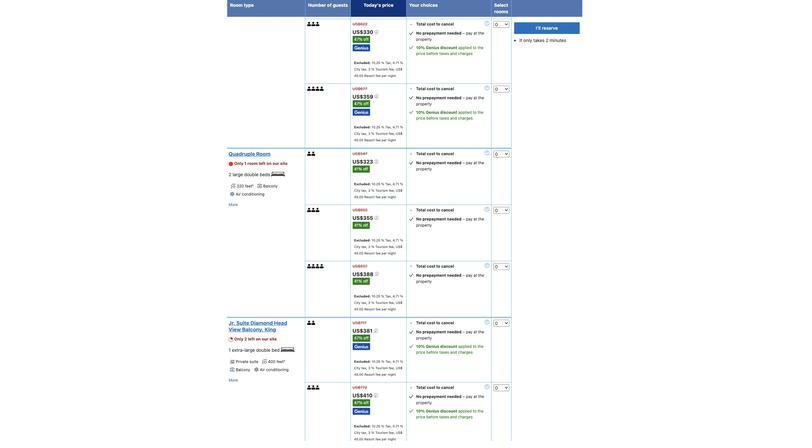 Task type: describe. For each thing, give the bounding box(es) containing it.
applied for us$359
[[459, 110, 472, 115]]

6 property from the top
[[417, 336, 432, 341]]

tourism for us$355
[[376, 245, 388, 249]]

– pay at the property for us$410
[[417, 394, 485, 405]]

2 large double beds
[[229, 172, 272, 177]]

per for us$323
[[382, 195, 387, 199]]

per for us$359
[[382, 138, 387, 142]]

2 vertical spatial 2
[[245, 337, 247, 342]]

resort for us$330
[[365, 74, 375, 77]]

41% off. you're getting a reduced rate because this property is offering a bonus savings.. element for us$323
[[353, 166, 370, 173]]

– for us$359
[[463, 95, 465, 100]]

– pay at the property for us$388
[[417, 273, 485, 284]]

1 vertical spatial air conditioning
[[260, 367, 289, 372]]

it
[[520, 38, 523, 43]]

tourism for us$359
[[376, 132, 388, 136]]

jr. suite diamond head view balcony, king
[[229, 320, 288, 332]]

quadruple room
[[229, 151, 271, 157]]

diamond
[[251, 320, 273, 326]]

before for us$330
[[427, 51, 439, 56]]

3 for us$388
[[369, 301, 371, 305]]

1 extra-large double bed
[[229, 347, 281, 353]]

cancel for us$355
[[442, 208, 454, 212]]

6 no from the top
[[417, 330, 422, 334]]

1 vertical spatial 2
[[229, 172, 232, 177]]

cancel for us$410
[[442, 385, 454, 390]]

0 horizontal spatial left
[[248, 337, 255, 342]]

0 horizontal spatial room
[[230, 2, 243, 8]]

tax, for us$381
[[386, 360, 392, 363]]

3 no from the top
[[417, 160, 422, 165]]

– pay at the property for us$355
[[417, 217, 485, 228]]

10.25 for us$355
[[372, 238, 381, 242]]

10.25 % tax, 4.71 % city tax, 3 % tourism fee, us$ 45.00 resort fee per night for us$381
[[355, 360, 404, 376]]

type
[[244, 2, 254, 8]]

rooms
[[495, 9, 509, 14]]

3 total from the top
[[417, 151, 426, 156]]

0 vertical spatial large
[[233, 172, 243, 177]]

41% off for us$355
[[355, 223, 369, 228]]

1 horizontal spatial our
[[273, 161, 280, 166]]

guests
[[333, 2, 348, 8]]

41% off. you're getting a reduced rate because this property is offering a bonus savings.. element for us$388
[[353, 278, 370, 285]]

tax, for us$355
[[386, 238, 392, 242]]

10.25 for us$410
[[372, 424, 381, 428]]

0 vertical spatial air
[[236, 192, 241, 197]]

– for us$330
[[463, 31, 465, 36]]

per for us$381
[[382, 372, 387, 376]]

genius for us$359
[[426, 110, 440, 115]]

6 total cost to cancel from the top
[[417, 321, 454, 325]]

3 for us$323
[[369, 188, 371, 192]]

3 – pay at the property from the top
[[417, 160, 485, 171]]

6 at from the top
[[474, 330, 478, 334]]

3 more details on meals and payment options image from the top
[[485, 320, 490, 324]]

10.25 % tax, 4.71 % city tax, 3 % tourism fee, us$ 45.00 resort fee per night for us$355
[[355, 238, 404, 255]]

prepayment for us$388
[[423, 273, 447, 278]]

10.25 % tax, 4.71 % city tax, 3 % tourism fee, us$ 45.00 resort fee per night for us$410
[[355, 424, 404, 441]]

45.00 for us$388
[[355, 307, 364, 311]]

3 charges from the top
[[459, 350, 473, 355]]

only
[[524, 38, 533, 43]]

number
[[308, 2, 326, 8]]

your choices
[[410, 2, 438, 8]]

cancel for us$359
[[442, 86, 454, 91]]

cost for us$355
[[427, 208, 436, 212]]

price for us$410
[[417, 415, 426, 419]]

3 taxes from the top
[[440, 350, 450, 355]]

6 • from the top
[[411, 320, 412, 325]]

0 vertical spatial 2
[[546, 38, 549, 43]]

and for us$410
[[451, 415, 457, 419]]

only 1 room left on our site
[[234, 161, 288, 166]]

pay for us$359
[[466, 95, 473, 100]]

3 applied from the top
[[459, 344, 472, 349]]

3 pay from the top
[[466, 160, 473, 165]]

private suite
[[236, 359, 259, 364]]

fee for us$330
[[376, 74, 381, 77]]

10% for us$410
[[417, 409, 425, 414]]

10.25 % tax, 4.71 % city tax, 3 % tourism fee, us$ 45.00 resort fee per night for us$323
[[355, 182, 404, 199]]

tourism for us$410
[[376, 431, 388, 434]]

takes
[[534, 38, 545, 43]]

6 needed from the top
[[448, 330, 462, 334]]

fee, for us$410
[[389, 431, 395, 434]]

us$ for us$388
[[396, 301, 403, 305]]

night for us$381
[[388, 372, 396, 376]]

us$772
[[353, 385, 368, 390]]

prepayment for us$359
[[423, 95, 447, 100]]

10.25 for us$330
[[372, 61, 381, 65]]

1 horizontal spatial on
[[267, 161, 272, 166]]

3 total cost to cancel from the top
[[417, 151, 454, 156]]

3 no prepayment needed from the top
[[417, 160, 462, 165]]

off down the us$330
[[364, 37, 369, 42]]

today's
[[364, 2, 381, 8]]

6 no prepayment needed from the top
[[417, 330, 462, 334]]

quadruple
[[229, 151, 255, 157]]

your
[[410, 2, 420, 8]]

6 – pay at the property from the top
[[417, 330, 485, 341]]

us$ for us$410
[[396, 431, 403, 434]]

3 before from the top
[[427, 350, 439, 355]]

head
[[274, 320, 288, 326]]

before for us$359
[[427, 116, 439, 120]]

– pay at the property for us$359
[[417, 95, 485, 106]]

fee, for us$323
[[389, 188, 395, 192]]

• for us$388
[[411, 264, 412, 269]]

1 more from the top
[[229, 8, 238, 13]]

view
[[229, 327, 241, 332]]

per for us$388
[[382, 307, 387, 311]]

10% genius discount for us$410
[[417, 409, 458, 414]]

fee for us$359
[[376, 138, 381, 142]]

it only takes 2 minutes
[[520, 38, 567, 43]]

us$602
[[353, 208, 368, 212]]

us$330
[[353, 29, 375, 35]]

night for us$359
[[388, 138, 396, 142]]

jr. suite diamond head view balcony, king link
[[229, 320, 302, 333]]

extra-
[[232, 347, 245, 353]]

3 10% genius discount from the top
[[417, 344, 458, 349]]

at for us$330
[[474, 31, 478, 36]]

3 prepayment from the top
[[423, 160, 447, 165]]

per for us$410
[[382, 437, 387, 441]]

3 genius from the top
[[426, 344, 440, 349]]

per for us$355
[[382, 251, 387, 255]]

tax, for us$330
[[386, 61, 392, 65]]

more details on meals and payment options image for us$330
[[485, 21, 490, 25]]

select rooms
[[495, 2, 509, 14]]

off down us$410
[[364, 400, 369, 405]]

no prepayment needed for us$330
[[417, 31, 462, 36]]

3 at from the top
[[474, 160, 478, 165]]

6 cancel from the top
[[442, 321, 454, 325]]

10.25 for us$323
[[372, 182, 381, 186]]

3 property from the top
[[417, 167, 432, 171]]

city for us$359
[[355, 132, 361, 136]]

no prepayment needed for us$359
[[417, 95, 462, 100]]

3 and from the top
[[451, 350, 457, 355]]

0 horizontal spatial conditioning
[[242, 192, 265, 197]]

more link for quadruple
[[229, 201, 238, 208]]

off down us$359 on the left of page
[[364, 101, 369, 106]]

1 vertical spatial double
[[256, 347, 271, 353]]

1 vertical spatial air
[[260, 367, 265, 372]]

total for us$359
[[417, 86, 426, 91]]

0 horizontal spatial balcony
[[236, 367, 250, 372]]

today's price
[[364, 2, 394, 8]]

3 10% from the top
[[417, 344, 425, 349]]

room type
[[230, 2, 254, 8]]

tax, for us$388
[[362, 301, 368, 305]]

i'll reserve
[[536, 25, 559, 31]]

city for us$410
[[355, 431, 361, 434]]

tax, for us$330
[[362, 67, 368, 71]]

room
[[248, 161, 258, 166]]

3 – from the top
[[463, 160, 465, 165]]

no for us$355
[[417, 217, 422, 221]]

night for us$355
[[388, 251, 396, 255]]

taxes for us$410
[[440, 415, 450, 419]]

3 needed from the top
[[448, 160, 462, 165]]

at for us$359
[[474, 95, 478, 100]]

0 vertical spatial balcony
[[264, 184, 278, 188]]

charges for us$330
[[459, 51, 473, 56]]

discount for us$359
[[441, 110, 458, 115]]

of
[[327, 2, 332, 8]]

beds
[[260, 172, 270, 177]]

3 more details on meals and payment options image from the top
[[485, 151, 490, 155]]

47% off for us$359
[[355, 101, 369, 106]]

excluded: for us$381
[[355, 360, 371, 363]]

us$657
[[353, 264, 368, 269]]

10.25 for us$359
[[372, 125, 381, 129]]

suite
[[250, 359, 259, 364]]

off down the us$388
[[363, 279, 369, 284]]

45.00 for us$355
[[355, 251, 364, 255]]

6 prepayment from the top
[[423, 330, 447, 334]]

us$717
[[353, 321, 367, 325]]

select
[[495, 2, 509, 8]]

excluded: for us$388
[[355, 294, 371, 298]]

3 for us$359
[[369, 132, 371, 136]]

choices
[[421, 2, 438, 8]]

total for us$410
[[417, 385, 426, 390]]

3 • from the top
[[411, 151, 412, 156]]

3 discount from the top
[[441, 344, 458, 349]]

320 feet²
[[237, 184, 254, 188]]

41% for us$355
[[355, 223, 362, 228]]

pay for us$355
[[466, 217, 473, 221]]

47% off for us$381
[[355, 336, 369, 340]]



Task type: locate. For each thing, give the bounding box(es) containing it.
more link left type
[[229, 7, 238, 13]]

only down the quadruple
[[234, 161, 244, 166]]

7 – from the top
[[463, 394, 465, 399]]

0 horizontal spatial large
[[233, 172, 243, 177]]

41% off down the us$388
[[355, 279, 369, 284]]

excluded:
[[355, 61, 371, 65], [355, 125, 371, 129], [355, 182, 371, 186], [355, 238, 371, 242], [355, 294, 371, 298], [355, 360, 371, 363], [355, 424, 371, 428]]

and
[[451, 51, 457, 56], [451, 116, 457, 120], [451, 350, 457, 355], [451, 415, 457, 419]]

0 vertical spatial 41% off. you're getting a reduced rate because this property is offering a bonus savings.. element
[[353, 166, 370, 173]]

1 horizontal spatial feet²
[[277, 359, 285, 364]]

us$622
[[353, 22, 368, 26]]

45.00 for us$323
[[355, 195, 364, 199]]

4 before from the top
[[427, 415, 439, 419]]

excluded: down us$410
[[355, 424, 371, 428]]

night
[[388, 74, 396, 77], [388, 138, 396, 142], [388, 195, 396, 199], [388, 251, 396, 255], [388, 307, 396, 311], [388, 372, 396, 376], [388, 437, 396, 441]]

taxes
[[440, 51, 450, 56], [440, 116, 450, 120], [440, 350, 450, 355], [440, 415, 450, 419]]

fee, for us$381
[[389, 366, 395, 370]]

1 horizontal spatial 1
[[245, 161, 247, 166]]

0 horizontal spatial air
[[236, 192, 241, 197]]

1 vertical spatial more details on meals and payment options image
[[485, 86, 490, 90]]

per for us$330
[[382, 74, 387, 77]]

applied
[[459, 45, 472, 50], [459, 110, 472, 115], [459, 344, 472, 349], [459, 409, 472, 414]]

air conditioning
[[236, 192, 265, 197], [260, 367, 289, 372]]

1 vertical spatial balcony
[[236, 367, 250, 372]]

0 horizontal spatial on
[[256, 337, 261, 342]]

6 resort from the top
[[365, 372, 375, 376]]

cancel for us$388
[[442, 264, 454, 269]]

site
[[281, 161, 288, 166], [270, 337, 277, 342]]

3 tourism from the top
[[376, 188, 388, 192]]

resort for us$355
[[365, 251, 375, 255]]

4 10.25 from the top
[[372, 238, 381, 242]]

occupancy image
[[308, 22, 312, 26], [312, 22, 316, 26], [316, 22, 320, 26], [308, 86, 312, 91], [312, 152, 316, 156], [308, 208, 312, 212], [312, 208, 316, 212], [308, 264, 312, 268], [320, 264, 324, 268], [308, 321, 312, 325]]

only 2 left on our site
[[234, 337, 277, 342]]

room left type
[[230, 2, 243, 8]]

10.25 % tax, 4.71 % city tax, 3 % tourism fee, us$ 45.00 resort fee per night for us$359
[[355, 125, 404, 142]]

2 down the quadruple
[[229, 172, 232, 177]]

7 tourism from the top
[[376, 431, 388, 434]]

1 41% from the top
[[355, 166, 362, 171]]

4 total cost to cancel from the top
[[417, 208, 454, 212]]

41% down us$323
[[355, 166, 362, 171]]

1 vertical spatial large
[[245, 347, 255, 353]]

charges for us$410
[[459, 415, 473, 419]]

no prepayment needed for us$388
[[417, 273, 462, 278]]

2 41% off from the top
[[355, 223, 369, 228]]

6 us$ from the top
[[396, 366, 403, 370]]

1 horizontal spatial room
[[256, 151, 271, 157]]

more link for jr.
[[229, 377, 238, 383]]

6 – from the top
[[463, 330, 465, 334]]

1 no prepayment needed from the top
[[417, 31, 462, 36]]

0 horizontal spatial feet²
[[245, 184, 254, 188]]

more down "private"
[[229, 378, 238, 382]]

more details on meals and payment options image
[[485, 207, 490, 211], [485, 263, 490, 268], [485, 320, 490, 324], [485, 384, 490, 389]]

our down quadruple room link
[[273, 161, 280, 166]]

1 vertical spatial site
[[270, 337, 277, 342]]

to
[[437, 22, 441, 26], [473, 45, 477, 50], [437, 86, 441, 91], [473, 110, 477, 115], [437, 151, 441, 156], [437, 208, 441, 212], [437, 264, 441, 269], [437, 321, 441, 325], [473, 344, 477, 349], [437, 385, 441, 390], [473, 409, 477, 414]]

tax, for us$355
[[362, 245, 368, 249]]

3 applied to the price before taxes and charges from the top
[[417, 344, 484, 355]]

city for us$388
[[355, 301, 361, 305]]

4 charges from the top
[[459, 415, 473, 419]]

3 47% off. you're getting 47% off the original price due to multiple deals and benefits.. element from the top
[[353, 335, 371, 342]]

4.71 for us$323
[[393, 182, 400, 186]]

total cost to cancel
[[417, 22, 454, 26], [417, 86, 454, 91], [417, 151, 454, 156], [417, 208, 454, 212], [417, 264, 454, 269], [417, 321, 454, 325], [417, 385, 454, 390]]

2 vertical spatial 41% off. you're getting a reduced rate because this property is offering a bonus savings.. element
[[353, 278, 370, 285]]

41% off. you're getting a reduced rate because this property is offering a bonus savings.. element down us$323
[[353, 166, 370, 173]]

1 10.25 % tax, 4.71 % city tax, 3 % tourism fee, us$ 45.00 resort fee per night from the top
[[355, 61, 404, 77]]

excluded: for us$323
[[355, 182, 371, 186]]

3 more from the top
[[229, 378, 238, 382]]

0 vertical spatial our
[[273, 161, 280, 166]]

6 excluded: from the top
[[355, 360, 371, 363]]

bed
[[272, 347, 280, 353]]

1 pay from the top
[[466, 31, 473, 36]]

2 horizontal spatial 2
[[546, 38, 549, 43]]

us$ for us$359
[[396, 132, 403, 136]]

us$ for us$355
[[396, 245, 403, 249]]

our down king
[[262, 337, 269, 342]]

47% off. you're getting 47% off the original price due to multiple deals and benefits.. element
[[353, 36, 371, 43], [353, 100, 371, 107], [353, 335, 371, 342], [353, 399, 371, 406]]

us$
[[396, 67, 403, 71], [396, 132, 403, 136], [396, 188, 403, 192], [396, 245, 403, 249], [396, 301, 403, 305], [396, 366, 403, 370], [396, 431, 403, 434]]

1 vertical spatial on
[[256, 337, 261, 342]]

us$547
[[353, 151, 368, 156]]

genius for us$330
[[426, 45, 440, 50]]

off
[[364, 37, 369, 42], [364, 101, 369, 106], [363, 166, 369, 171], [363, 223, 369, 228], [363, 279, 369, 284], [364, 336, 369, 340], [364, 400, 369, 405]]

tax, for us$410
[[362, 431, 368, 434]]

only
[[234, 161, 244, 166], [234, 337, 244, 342]]

our
[[273, 161, 280, 166], [262, 337, 269, 342]]

double down room
[[244, 172, 259, 177]]

2 applied from the top
[[459, 110, 472, 115]]

site down king
[[270, 337, 277, 342]]

3 cost from the top
[[427, 151, 436, 156]]

tax, for us$410
[[386, 424, 392, 428]]

1 left room
[[245, 161, 247, 166]]

1 fee from the top
[[376, 74, 381, 77]]

0 vertical spatial 41%
[[355, 166, 362, 171]]

1 vertical spatial more link
[[229, 201, 238, 208]]

applied to the price before taxes and charges for us$359
[[417, 110, 484, 120]]

air
[[236, 192, 241, 197], [260, 367, 265, 372]]

i'll reserve button
[[515, 22, 580, 34]]

10%
[[417, 45, 425, 50], [417, 110, 425, 115], [417, 344, 425, 349], [417, 409, 425, 414]]

2 3 from the top
[[369, 132, 371, 136]]

1 horizontal spatial balcony
[[264, 184, 278, 188]]

3 10.25 % tax, 4.71 % city tax, 3 % tourism fee, us$ 45.00 resort fee per night from the top
[[355, 182, 404, 199]]

on down quadruple room link
[[267, 161, 272, 166]]

1 needed from the top
[[448, 31, 462, 36]]

conditioning
[[242, 192, 265, 197], [266, 367, 289, 372]]

city for us$355
[[355, 245, 361, 249]]

3 3 from the top
[[369, 188, 371, 192]]

47% off
[[355, 37, 369, 42], [355, 101, 369, 106], [355, 336, 369, 340], [355, 400, 369, 405]]

1 vertical spatial 41%
[[355, 223, 362, 228]]

total cost to cancel for us$330
[[417, 22, 454, 26]]

us$359
[[353, 94, 375, 99]]

7 property from the top
[[417, 400, 432, 405]]

4 property from the top
[[417, 223, 432, 228]]

47% down the us$330
[[355, 37, 363, 42]]

off down us$381
[[364, 336, 369, 340]]

on down balcony,
[[256, 337, 261, 342]]

1 fee, from the top
[[389, 67, 395, 71]]

4 per from the top
[[382, 251, 387, 255]]

2 47% off. you're getting 47% off the original price due to multiple deals and benefits.. element from the top
[[353, 100, 371, 107]]

4 fee, from the top
[[389, 245, 395, 249]]

4 more details on meals and payment options image from the top
[[485, 384, 490, 389]]

us$323
[[353, 159, 375, 165]]

2 vertical spatial 41%
[[355, 279, 362, 284]]

0 vertical spatial more
[[229, 8, 238, 13]]

1 vertical spatial more
[[229, 202, 238, 207]]

air down 320
[[236, 192, 241, 197]]

balcony down 'beds'
[[264, 184, 278, 188]]

2 before from the top
[[427, 116, 439, 120]]

1 horizontal spatial 2
[[245, 337, 247, 342]]

6 4.71 from the top
[[393, 360, 400, 363]]

2 needed from the top
[[448, 95, 462, 100]]

5 fee from the top
[[376, 307, 381, 311]]

41%
[[355, 166, 362, 171], [355, 223, 362, 228], [355, 279, 362, 284]]

6 10.25 from the top
[[372, 360, 381, 363]]

2 total cost to cancel from the top
[[417, 86, 454, 91]]

47% off. you're getting 47% off the original price due to multiple deals and benefits.. element down the us$330
[[353, 36, 371, 43]]

king
[[265, 327, 276, 332]]

pay for us$330
[[466, 31, 473, 36]]

4 4.71 from the top
[[393, 238, 400, 242]]

total cost to cancel for us$388
[[417, 264, 454, 269]]

off down us$355
[[363, 223, 369, 228]]

10% genius discount
[[417, 45, 458, 50], [417, 110, 458, 115], [417, 344, 458, 349], [417, 409, 458, 414]]

4 applied to the price before taxes and charges from the top
[[417, 409, 484, 419]]

conditioning down "320 feet²"
[[242, 192, 265, 197]]

0 vertical spatial left
[[259, 161, 266, 166]]

1
[[245, 161, 247, 166], [229, 347, 231, 353]]

more link
[[229, 7, 238, 13], [229, 201, 238, 208], [229, 377, 238, 383]]

cost for us$410
[[427, 385, 436, 390]]

large
[[233, 172, 243, 177], [245, 347, 255, 353]]

balcony down "private"
[[236, 367, 250, 372]]

balcony,
[[242, 327, 264, 332]]

night for us$323
[[388, 195, 396, 199]]

at
[[474, 31, 478, 36], [474, 95, 478, 100], [474, 160, 478, 165], [474, 217, 478, 221], [474, 273, 478, 278], [474, 330, 478, 334], [474, 394, 478, 399]]

2 10% genius discount from the top
[[417, 110, 458, 115]]

resort for us$388
[[365, 307, 375, 311]]

0 horizontal spatial 1
[[229, 347, 231, 353]]

10.25 % tax, 4.71 % city tax, 3 % tourism fee, us$ 45.00 resort fee per night for us$330
[[355, 61, 404, 77]]

1 – pay at the property from the top
[[417, 31, 485, 42]]

private
[[236, 359, 249, 364]]

large up private suite
[[245, 347, 255, 353]]

4 – pay at the property from the top
[[417, 217, 485, 228]]

41% for us$388
[[355, 279, 362, 284]]

47% down us$410
[[355, 400, 363, 405]]

site down quadruple room link
[[281, 161, 288, 166]]

2 vertical spatial more
[[229, 378, 238, 382]]

41% off. you're getting a reduced rate because this property is offering a bonus savings.. element down us$355
[[353, 222, 370, 229]]

2 vertical spatial 41% off
[[355, 279, 369, 284]]

air down 1 extra-large double bed at the left bottom of page
[[260, 367, 265, 372]]

more link down "private"
[[229, 377, 238, 383]]

fee for us$388
[[376, 307, 381, 311]]

cost
[[427, 22, 436, 26], [427, 86, 436, 91], [427, 151, 436, 156], [427, 208, 436, 212], [427, 264, 436, 269], [427, 321, 436, 325], [427, 385, 436, 390]]

0 horizontal spatial site
[[270, 337, 277, 342]]

6 total from the top
[[417, 321, 426, 325]]

per
[[382, 74, 387, 77], [382, 138, 387, 142], [382, 195, 387, 199], [382, 251, 387, 255], [382, 307, 387, 311], [382, 372, 387, 376], [382, 437, 387, 441]]

10.25 % tax, 4.71 % city tax, 3 % tourism fee, us$ 45.00 resort fee per night for us$388
[[355, 294, 404, 311]]

feet²
[[245, 184, 254, 188], [277, 359, 285, 364]]

excluded: up us$677
[[355, 61, 371, 65]]

city for us$381
[[355, 366, 361, 370]]

total
[[417, 22, 426, 26], [417, 86, 426, 91], [417, 151, 426, 156], [417, 208, 426, 212], [417, 264, 426, 269], [417, 321, 426, 325], [417, 385, 426, 390]]

jr.
[[229, 320, 235, 326]]

5 prepayment from the top
[[423, 273, 447, 278]]

double
[[244, 172, 259, 177], [256, 347, 271, 353]]

10% for us$359
[[417, 110, 425, 115]]

us$ for us$381
[[396, 366, 403, 370]]

no for us$359
[[417, 95, 422, 100]]

3 cancel from the top
[[442, 151, 454, 156]]

400
[[268, 359, 276, 364]]

room
[[230, 2, 243, 8], [256, 151, 271, 157]]

4 cost from the top
[[427, 208, 436, 212]]

6 pay from the top
[[466, 330, 473, 334]]

45.00 for us$330
[[355, 74, 364, 77]]

0 horizontal spatial our
[[262, 337, 269, 342]]

7 cancel from the top
[[442, 385, 454, 390]]

41% down the us$388
[[355, 279, 362, 284]]

4 10% genius discount from the top
[[417, 409, 458, 414]]

number of guests
[[308, 2, 348, 8]]

before
[[427, 51, 439, 56], [427, 116, 439, 120], [427, 350, 439, 355], [427, 415, 439, 419]]

41% off. you're getting a reduced rate because this property is offering a bonus savings.. element
[[353, 166, 370, 173], [353, 222, 370, 229], [353, 278, 370, 285]]

prepayment for us$355
[[423, 217, 447, 221]]

0 vertical spatial 41% off
[[355, 166, 369, 171]]

2 down balcony,
[[245, 337, 247, 342]]

4.71 for us$355
[[393, 238, 400, 242]]

1 vertical spatial room
[[256, 151, 271, 157]]

5 no prepayment needed from the top
[[417, 273, 462, 278]]

4 tourism from the top
[[376, 245, 388, 249]]

tax, for us$323
[[362, 188, 368, 192]]

47% off. you're getting 47% off the original price due to multiple deals and benefits.. element down us$381
[[353, 335, 371, 342]]

41% off. you're getting a reduced rate because this property is offering a bonus savings.. element down the us$388
[[353, 278, 370, 285]]

minutes
[[550, 38, 567, 43]]

suite
[[237, 320, 250, 326]]

no for us$388
[[417, 273, 422, 278]]

1 charges from the top
[[459, 51, 473, 56]]

fee, for us$359
[[389, 132, 395, 136]]

no for us$410
[[417, 394, 422, 399]]

0 horizontal spatial 2
[[229, 172, 232, 177]]

1 more link from the top
[[229, 7, 238, 13]]

taxes for us$359
[[440, 116, 450, 120]]

before for us$410
[[427, 415, 439, 419]]

5 cancel from the top
[[442, 264, 454, 269]]

property for us$388
[[417, 279, 432, 284]]

47% off. you're getting 47% off the original price due to multiple deals and benefits.. element for us$410
[[353, 399, 371, 406]]

2 fee from the top
[[376, 138, 381, 142]]

3 night from the top
[[388, 195, 396, 199]]

price for us$359
[[417, 116, 426, 120]]

fee,
[[389, 67, 395, 71], [389, 132, 395, 136], [389, 188, 395, 192], [389, 245, 395, 249], [389, 301, 395, 305], [389, 366, 395, 370], [389, 431, 395, 434]]

more left type
[[229, 8, 238, 13]]

1 vertical spatial conditioning
[[266, 367, 289, 372]]

no
[[417, 31, 422, 36], [417, 95, 422, 100], [417, 160, 422, 165], [417, 217, 422, 221], [417, 273, 422, 278], [417, 330, 422, 334], [417, 394, 422, 399]]

applied for us$330
[[459, 45, 472, 50]]

7 resort from the top
[[365, 437, 375, 441]]

0 vertical spatial double
[[244, 172, 259, 177]]

excluded: up us$547
[[355, 125, 371, 129]]

6 tax, from the top
[[362, 366, 368, 370]]

and for us$359
[[451, 116, 457, 120]]

more for quadruple
[[229, 202, 238, 207]]

1 vertical spatial our
[[262, 337, 269, 342]]

tourism for us$323
[[376, 188, 388, 192]]

3 47% from the top
[[355, 336, 363, 340]]

• for us$330
[[411, 22, 412, 26]]

10.25 % tax, 4.71 % city tax, 3 % tourism fee, us$ 45.00 resort fee per night
[[355, 61, 404, 77], [355, 125, 404, 142], [355, 182, 404, 199], [355, 238, 404, 255], [355, 294, 404, 311], [355, 360, 404, 376], [355, 424, 404, 441]]

large up 320
[[233, 172, 243, 177]]

2 right takes at right
[[546, 38, 549, 43]]

discount
[[441, 45, 458, 50], [441, 110, 458, 115], [441, 344, 458, 349], [441, 409, 458, 414]]

conditioning down 400 feet²
[[266, 367, 289, 372]]

1 horizontal spatial conditioning
[[266, 367, 289, 372]]

us$677
[[353, 86, 368, 91]]

1 at from the top
[[474, 31, 478, 36]]

night for us$410
[[388, 437, 396, 441]]

2 10.25 % tax, 4.71 % city tax, 3 % tourism fee, us$ 45.00 resort fee per night from the top
[[355, 125, 404, 142]]

1 left extra-
[[229, 347, 231, 353]]

0 vertical spatial on
[[267, 161, 272, 166]]

applied for us$410
[[459, 409, 472, 414]]

1 vertical spatial only
[[234, 337, 244, 342]]

1 41% off. you're getting a reduced rate because this property is offering a bonus savings.. element from the top
[[353, 166, 370, 173]]

0 vertical spatial feet²
[[245, 184, 254, 188]]

more for jr.
[[229, 378, 238, 382]]

tax, for us$388
[[386, 294, 392, 298]]

3 for us$355
[[369, 245, 371, 249]]

0 vertical spatial 1
[[245, 161, 247, 166]]

0 vertical spatial room
[[230, 2, 243, 8]]

1 vertical spatial 1
[[229, 347, 231, 353]]

double left 'bed'
[[256, 347, 271, 353]]

47% off. you're getting 47% off the original price due to multiple deals and benefits.. element for us$381
[[353, 335, 371, 342]]

us$ for us$323
[[396, 188, 403, 192]]

3 more link from the top
[[229, 377, 238, 383]]

2 10% from the top
[[417, 110, 425, 115]]

47% down us$359 on the left of page
[[355, 101, 363, 106]]

total for us$388
[[417, 264, 426, 269]]

0 vertical spatial only
[[234, 161, 244, 166]]

balcony
[[264, 184, 278, 188], [236, 367, 250, 372]]

7 45.00 from the top
[[355, 437, 364, 441]]

0 vertical spatial air conditioning
[[236, 192, 265, 197]]

320
[[237, 184, 244, 188]]

fee
[[376, 74, 381, 77], [376, 138, 381, 142], [376, 195, 381, 199], [376, 251, 381, 255], [376, 307, 381, 311], [376, 372, 381, 376], [376, 437, 381, 441]]

400 feet²
[[268, 359, 285, 364]]

47% off down the us$330
[[355, 37, 369, 42]]

47% off for us$410
[[355, 400, 369, 405]]

tax, for us$359
[[386, 125, 392, 129]]

0 vertical spatial conditioning
[[242, 192, 265, 197]]

feet² right 320
[[245, 184, 254, 188]]

1 vertical spatial 41% off
[[355, 223, 369, 228]]

2 – from the top
[[463, 95, 465, 100]]

5 us$ from the top
[[396, 301, 403, 305]]

3 tax, from the top
[[362, 188, 368, 192]]

47% off. you're getting 47% off the original price due to multiple deals and benefits.. element down us$359 on the left of page
[[353, 100, 371, 107]]

7 10.25 % tax, 4.71 % city tax, 3 % tourism fee, us$ 45.00 resort fee per night from the top
[[355, 424, 404, 441]]

4 prepayment from the top
[[423, 217, 447, 221]]

1 genius from the top
[[426, 45, 440, 50]]

1 45.00 from the top
[[355, 74, 364, 77]]

resort
[[365, 74, 375, 77], [365, 138, 375, 142], [365, 195, 375, 199], [365, 251, 375, 255], [365, 307, 375, 311], [365, 372, 375, 376], [365, 437, 375, 441]]

41% off down us$323
[[355, 166, 369, 171]]

6 cost from the top
[[427, 321, 436, 325]]

tax,
[[362, 67, 368, 71], [362, 132, 368, 136], [362, 188, 368, 192], [362, 245, 368, 249], [362, 301, 368, 305], [362, 366, 368, 370], [362, 431, 368, 434]]

41% down us$355
[[355, 223, 362, 228]]

fee for us$381
[[376, 372, 381, 376]]

excluded: down us$355
[[355, 238, 371, 242]]

quadruple room link
[[229, 151, 302, 157]]

left right room
[[259, 161, 266, 166]]

2 taxes from the top
[[440, 116, 450, 120]]

us$355
[[353, 215, 375, 221]]

more down 320
[[229, 202, 238, 207]]

1 vertical spatial 41% off. you're getting a reduced rate because this property is offering a bonus savings.. element
[[353, 222, 370, 229]]

1 horizontal spatial air
[[260, 367, 265, 372]]

47% for us$330
[[355, 37, 363, 42]]

room up only 1 room left on our site on the top left of page
[[256, 151, 271, 157]]

more details on meals and payment options image
[[485, 21, 490, 25], [485, 86, 490, 90], [485, 151, 490, 155]]

2 tourism from the top
[[376, 132, 388, 136]]

1 vertical spatial feet²
[[277, 359, 285, 364]]

47% off down us$359 on the left of page
[[355, 101, 369, 106]]

needed for us$388
[[448, 273, 462, 278]]

needed for us$410
[[448, 394, 462, 399]]

7 cost from the top
[[427, 385, 436, 390]]

0 vertical spatial site
[[281, 161, 288, 166]]

1 more details on meals and payment options image from the top
[[485, 21, 490, 25]]

night for us$388
[[388, 307, 396, 311]]

cancel
[[442, 22, 454, 26], [442, 86, 454, 91], [442, 151, 454, 156], [442, 208, 454, 212], [442, 264, 454, 269], [442, 321, 454, 325], [442, 385, 454, 390]]

45.00 for us$410
[[355, 437, 364, 441]]

total for us$330
[[417, 22, 426, 26]]

4 10% from the top
[[417, 409, 425, 414]]

47% off down us$410
[[355, 400, 369, 405]]

41% off down us$355
[[355, 223, 369, 228]]

4.71 for us$381
[[393, 360, 400, 363]]

tourism
[[376, 67, 388, 71], [376, 132, 388, 136], [376, 188, 388, 192], [376, 245, 388, 249], [376, 301, 388, 305], [376, 366, 388, 370], [376, 431, 388, 434]]

47%
[[355, 37, 363, 42], [355, 101, 363, 106], [355, 336, 363, 340], [355, 400, 363, 405]]

4.71
[[393, 61, 400, 65], [393, 125, 400, 129], [393, 182, 400, 186], [393, 238, 400, 242], [393, 294, 400, 298], [393, 360, 400, 363], [393, 424, 400, 428]]

0 vertical spatial more link
[[229, 7, 238, 13]]

47% off. you're getting 47% off the original price due to multiple deals and benefits.. element down us$410
[[353, 399, 371, 406]]

1 vertical spatial left
[[248, 337, 255, 342]]

prepayment
[[423, 31, 447, 36], [423, 95, 447, 100], [423, 160, 447, 165], [423, 217, 447, 221], [423, 273, 447, 278], [423, 330, 447, 334], [423, 394, 447, 399]]

tax, for us$381
[[362, 366, 368, 370]]

excluded: down the us$388
[[355, 294, 371, 298]]

2
[[546, 38, 549, 43], [229, 172, 232, 177], [245, 337, 247, 342]]

property
[[417, 37, 432, 42], [417, 101, 432, 106], [417, 167, 432, 171], [417, 223, 432, 228], [417, 279, 432, 284], [417, 336, 432, 341], [417, 400, 432, 405]]

4 excluded: from the top
[[355, 238, 371, 242]]

1 us$ from the top
[[396, 67, 403, 71]]

2 tax, from the top
[[362, 132, 368, 136]]

2 city from the top
[[355, 132, 361, 136]]

–
[[463, 31, 465, 36], [463, 95, 465, 100], [463, 160, 465, 165], [463, 217, 465, 221], [463, 273, 465, 278], [463, 330, 465, 334], [463, 394, 465, 399]]

excluded: for us$355
[[355, 238, 371, 242]]

4 cancel from the top
[[442, 208, 454, 212]]

feet² for 400 feet²
[[277, 359, 285, 364]]

only for jr. suite diamond head view balcony, king
[[234, 337, 244, 342]]

air conditioning down 400 feet²
[[260, 367, 289, 372]]

off down us$323
[[363, 166, 369, 171]]

excluded: down us$323
[[355, 182, 371, 186]]

charges
[[459, 51, 473, 56], [459, 116, 473, 120], [459, 350, 473, 355], [459, 415, 473, 419]]

air conditioning down "320 feet²"
[[236, 192, 265, 197]]

0 vertical spatial more details on meals and payment options image
[[485, 21, 490, 25]]

2 vertical spatial more link
[[229, 377, 238, 383]]

us$388
[[353, 271, 375, 277]]

tax,
[[386, 61, 392, 65], [386, 125, 392, 129], [386, 182, 392, 186], [386, 238, 392, 242], [386, 294, 392, 298], [386, 360, 392, 363], [386, 424, 392, 428]]

1 horizontal spatial site
[[281, 161, 288, 166]]

excluded: up us$772 on the left bottom of page
[[355, 360, 371, 363]]

4 tax, from the top
[[386, 238, 392, 242]]

6 3 from the top
[[369, 366, 371, 370]]

more link down 320
[[229, 201, 238, 208]]

us$381
[[353, 328, 374, 334]]

at for us$388
[[474, 273, 478, 278]]

1 horizontal spatial large
[[245, 347, 255, 353]]

5 property from the top
[[417, 279, 432, 284]]

7 • from the top
[[411, 385, 412, 390]]

cancel for us$330
[[442, 22, 454, 26]]

feet² right 400
[[277, 359, 285, 364]]

1 no from the top
[[417, 31, 422, 36]]

47% for us$359
[[355, 101, 363, 106]]

needed
[[448, 31, 462, 36], [448, 95, 462, 100], [448, 160, 462, 165], [448, 217, 462, 221], [448, 273, 462, 278], [448, 330, 462, 334], [448, 394, 462, 399]]

10% for us$330
[[417, 45, 425, 50]]

4.71 for us$410
[[393, 424, 400, 428]]

taxes for us$330
[[440, 51, 450, 56]]

47% for us$381
[[355, 336, 363, 340]]

41% off
[[355, 166, 369, 171], [355, 223, 369, 228], [355, 279, 369, 284]]

47% off down us$381
[[355, 336, 369, 340]]

1 horizontal spatial left
[[259, 161, 266, 166]]

occupancy image
[[312, 86, 316, 91], [316, 86, 320, 91], [320, 86, 324, 91], [308, 152, 312, 156], [316, 208, 320, 212], [312, 264, 316, 268], [316, 264, 320, 268], [312, 321, 316, 325], [308, 385, 312, 390], [312, 385, 316, 390], [316, 385, 320, 390]]

city
[[355, 67, 361, 71], [355, 132, 361, 136], [355, 188, 361, 192], [355, 245, 361, 249], [355, 301, 361, 305], [355, 366, 361, 370], [355, 431, 361, 434]]

7 pay from the top
[[466, 394, 473, 399]]

only down view on the left bottom of page
[[234, 337, 244, 342]]

us$410
[[353, 392, 374, 398]]

47% down us$381
[[355, 336, 363, 340]]

%
[[382, 61, 385, 65], [400, 61, 404, 65], [372, 67, 375, 71], [382, 125, 385, 129], [400, 125, 404, 129], [372, 132, 375, 136], [382, 182, 385, 186], [400, 182, 404, 186], [372, 188, 375, 192], [382, 238, 385, 242], [400, 238, 404, 242], [372, 245, 375, 249], [382, 294, 385, 298], [400, 294, 404, 298], [372, 301, 375, 305], [382, 360, 385, 363], [400, 360, 404, 363], [372, 366, 375, 370], [382, 424, 385, 428], [400, 424, 404, 428], [372, 431, 375, 434]]

left down balcony,
[[248, 337, 255, 342]]

2 vertical spatial more details on meals and payment options image
[[485, 151, 490, 155]]

7 excluded: from the top
[[355, 424, 371, 428]]

1 10% from the top
[[417, 45, 425, 50]]

5 no from the top
[[417, 273, 422, 278]]



Task type: vqa. For each thing, say whether or not it's contained in the screenshot.
third 45.00 from the top
yes



